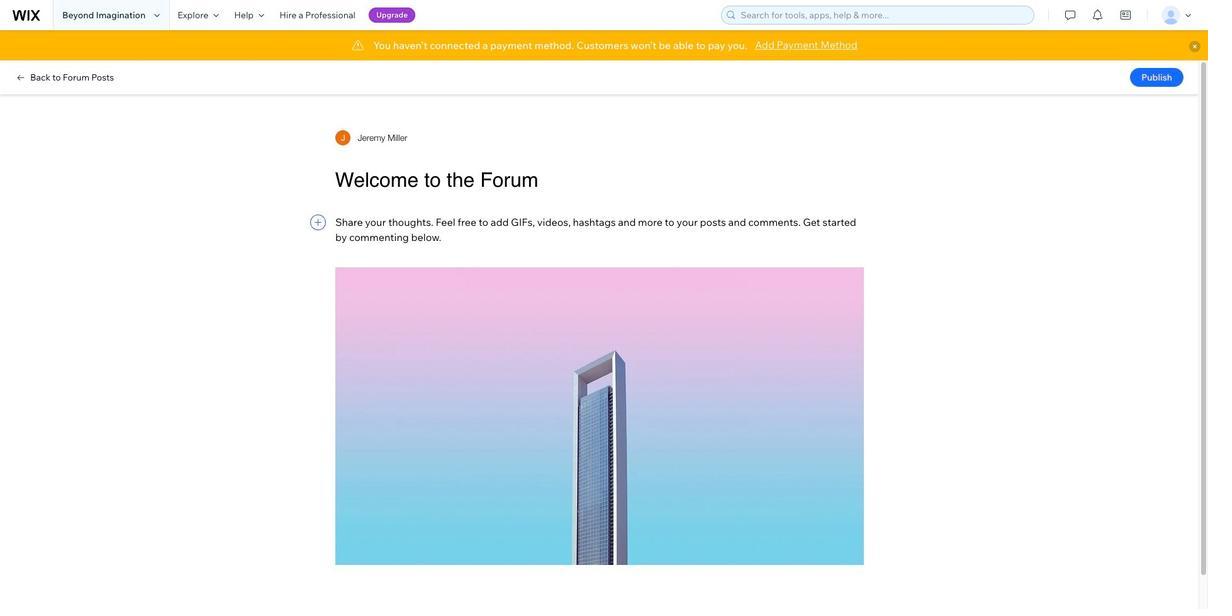 Task type: describe. For each thing, give the bounding box(es) containing it.
Give this post a title text field
[[335, 168, 839, 192]]



Task type: vqa. For each thing, say whether or not it's contained in the screenshot.
alert
yes



Task type: locate. For each thing, give the bounding box(es) containing it.
Search for tools, apps, help & more... field
[[737, 6, 1030, 24]]

alert
[[0, 30, 1208, 60]]



